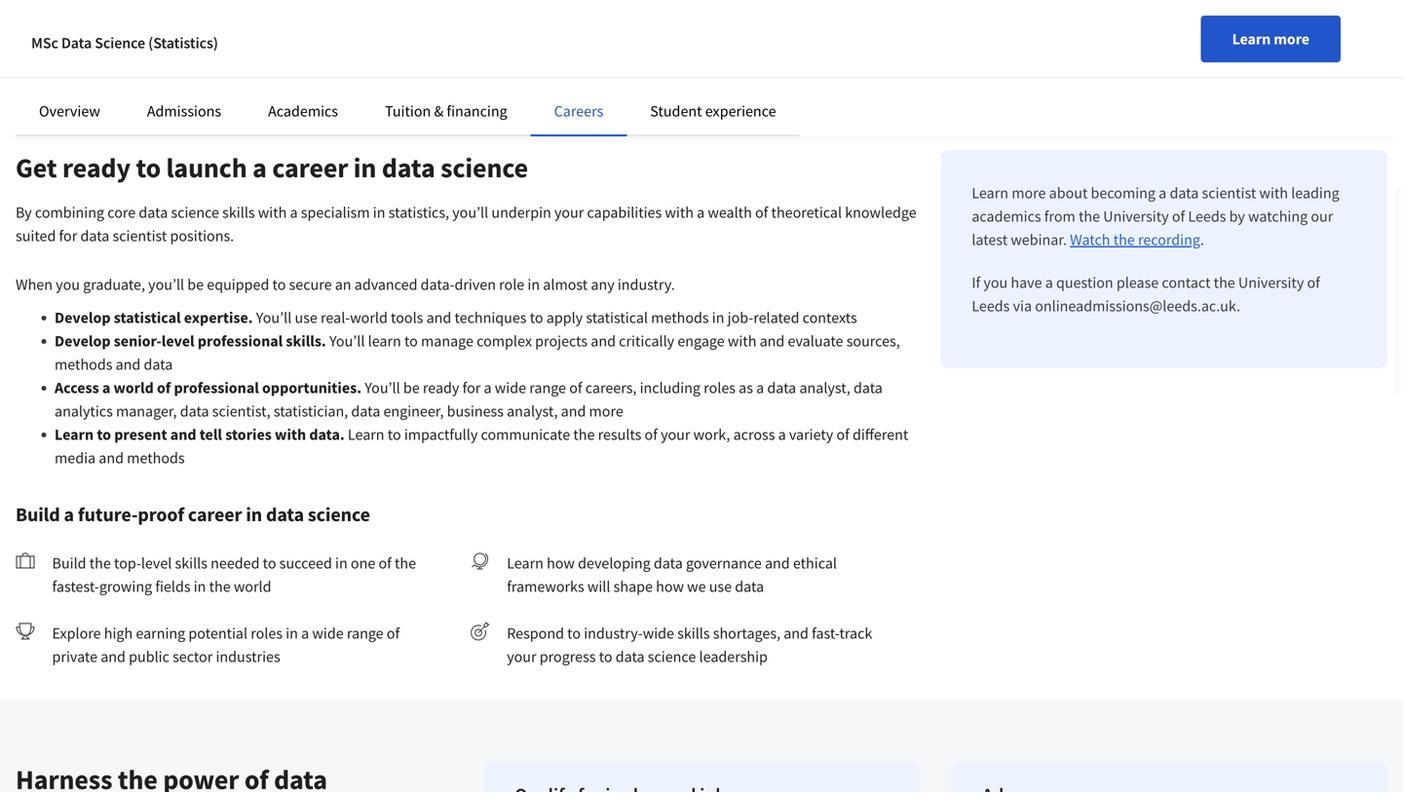 Task type: vqa. For each thing, say whether or not it's contained in the screenshot.
18 at the left of the page
no



Task type: locate. For each thing, give the bounding box(es) containing it.
you right if on the right of page
[[984, 273, 1008, 292]]

1 vertical spatial you'll
[[148, 275, 184, 294]]

you for when
[[56, 275, 80, 294]]

0 vertical spatial build
[[16, 502, 60, 527]]

engage
[[678, 331, 725, 351]]

learn more about becoming a data scientist with leading academics from the university of leeds by watching our latest webinar.
[[972, 183, 1340, 249]]

a up business
[[484, 378, 492, 398]]

more inside you'll be ready for a wide range of careers, including roles as a data analyst, data analytics manager, data scientist, statistician, data engineer, business analyst, and more
[[589, 401, 623, 421]]

you'll down real-
[[329, 331, 365, 351]]

you
[[984, 273, 1008, 292], [56, 275, 80, 294]]

0 vertical spatial analyst,
[[799, 378, 850, 398]]

0 vertical spatial be
[[187, 275, 204, 294]]

career
[[272, 151, 348, 185], [188, 502, 242, 527]]

scientist
[[1202, 183, 1256, 203], [113, 226, 167, 246]]

career up "needed"
[[188, 502, 242, 527]]

world
[[350, 308, 388, 327], [114, 378, 154, 398], [234, 577, 271, 596]]

methods inside you'll learn to manage complex projects and critically engage with and evaluate sources, methods and data
[[55, 355, 112, 374]]

1 horizontal spatial more
[[1012, 183, 1046, 203]]

0 horizontal spatial be
[[187, 275, 204, 294]]

learn for learn how developing data governance and ethical frameworks will shape how we use data
[[507, 553, 544, 573]]

data right core
[[139, 203, 168, 222]]

tuition & financing link
[[385, 101, 507, 121]]

learn for learn to present and tell stories with data.
[[55, 425, 94, 444]]

growing
[[99, 577, 152, 596]]

build up fastest-
[[52, 553, 86, 573]]

develop down graduate,
[[55, 308, 111, 327]]

you'll
[[452, 203, 488, 222], [148, 275, 184, 294]]

the right watch on the right
[[1113, 230, 1135, 249]]

wide down succeed
[[312, 624, 344, 643]]

learn more button
[[1201, 16, 1341, 62]]

1 horizontal spatial analyst,
[[799, 378, 850, 398]]

learn for learn more
[[1232, 29, 1271, 49]]

1 horizontal spatial range
[[529, 378, 566, 398]]

methods for in
[[651, 308, 709, 327]]

use up skills.
[[295, 308, 317, 327]]

1 horizontal spatial how
[[656, 577, 684, 596]]

suited
[[16, 226, 56, 246]]

to right "needed"
[[263, 553, 276, 573]]

be
[[187, 275, 204, 294], [403, 378, 420, 398]]

more inside learn more about becoming a data scientist with leading academics from the university of leeds by watching our latest webinar.
[[1012, 183, 1046, 203]]

wealth
[[708, 203, 752, 222]]

engineer,
[[383, 401, 444, 421]]

the left results
[[573, 425, 595, 444]]

professional down expertise.
[[198, 331, 283, 351]]

knowledge
[[845, 203, 917, 222]]

of inside you'll be ready for a wide range of careers, including roles as a data analyst, data analytics manager, data scientist, statistician, data engineer, business analyst, and more
[[569, 378, 582, 398]]

statistical
[[114, 308, 181, 327], [586, 308, 648, 327]]

and down high
[[101, 647, 126, 666]]

science left leadership
[[648, 647, 696, 666]]

we
[[687, 577, 706, 596]]

1 horizontal spatial wide
[[495, 378, 526, 398]]

learn inside button
[[1232, 29, 1271, 49]]

0 vertical spatial skills
[[222, 203, 255, 222]]

1 vertical spatial level
[[141, 553, 172, 573]]

get ready to launch a career in data science
[[16, 151, 528, 185]]

career up specialism
[[272, 151, 348, 185]]

apply
[[546, 308, 583, 327]]

2 vertical spatial you'll
[[365, 378, 400, 398]]

0 vertical spatial you'll
[[256, 308, 292, 327]]

leeds inside learn more about becoming a data scientist with leading academics from the university of leeds by watching our latest webinar.
[[1188, 207, 1226, 226]]

ready up engineer,
[[423, 378, 459, 398]]

learn inside learn how developing data governance and ethical frameworks will shape how we use data
[[507, 553, 544, 573]]

projects
[[535, 331, 588, 351]]

2 vertical spatial methods
[[127, 448, 185, 468]]

0 vertical spatial roles
[[704, 378, 736, 398]]

wide down "shape" at the bottom left
[[643, 624, 674, 643]]

student experience
[[650, 101, 776, 121]]

your inside by combining core data science skills with a specialism in statistics, you'll underpin your capabilities with a wealth of theoretical knowledge suited for data scientist positions.
[[554, 203, 584, 222]]

how left we
[[656, 577, 684, 596]]

data up recording
[[1170, 183, 1199, 203]]

0 horizontal spatial roles
[[251, 624, 283, 643]]

0 horizontal spatial world
[[114, 378, 154, 398]]

1 horizontal spatial leeds
[[1188, 207, 1226, 226]]

0 vertical spatial professional
[[198, 331, 283, 351]]

be up engineer,
[[403, 378, 420, 398]]

tell
[[199, 425, 222, 444]]

2 horizontal spatial methods
[[651, 308, 709, 327]]

2 vertical spatial your
[[507, 647, 536, 666]]

0 vertical spatial university
[[1103, 207, 1169, 226]]

methods
[[651, 308, 709, 327], [55, 355, 112, 374], [127, 448, 185, 468]]

skills.
[[286, 331, 326, 351]]

of inside learn more about becoming a data scientist with leading academics from the university of leeds by watching our latest webinar.
[[1172, 207, 1185, 226]]

&
[[434, 101, 444, 121]]

explore high earning potential roles in a wide range of private and public sector industries
[[52, 624, 400, 666]]

use
[[295, 308, 317, 327], [709, 577, 732, 596]]

university inside learn more about becoming a data scientist with leading academics from the university of leeds by watching our latest webinar.
[[1103, 207, 1169, 226]]

be up expertise.
[[187, 275, 204, 294]]

1 vertical spatial skills
[[175, 553, 208, 573]]

and down 'related'
[[760, 331, 785, 351]]

how up frameworks on the bottom left
[[547, 553, 575, 573]]

analyst, up communicate
[[507, 401, 558, 421]]

0 horizontal spatial you
[[56, 275, 80, 294]]

scientist up by
[[1202, 183, 1256, 203]]

the inside learn more about becoming a data scientist with leading academics from the university of leeds by watching our latest webinar.
[[1079, 207, 1100, 226]]

and down careers, at the left of the page
[[561, 401, 586, 421]]

0 vertical spatial more
[[1274, 29, 1310, 49]]

build down media
[[16, 502, 60, 527]]

1 horizontal spatial career
[[272, 151, 348, 185]]

1 vertical spatial career
[[188, 502, 242, 527]]

1 horizontal spatial you'll
[[452, 203, 488, 222]]

skills inside respond to industry-wide skills shortages, and fast-track your progress to data science leadership
[[677, 624, 710, 643]]

2 vertical spatial world
[[234, 577, 271, 596]]

you'll right graduate,
[[148, 275, 184, 294]]

1 vertical spatial university
[[1238, 273, 1304, 292]]

0 horizontal spatial leeds
[[972, 296, 1010, 316]]

1 vertical spatial use
[[709, 577, 732, 596]]

access a world of professional opportunities.
[[55, 378, 365, 398]]

with down job-
[[728, 331, 757, 351]]

1 vertical spatial for
[[462, 378, 481, 398]]

1 horizontal spatial ready
[[423, 378, 459, 398]]

(statistics)
[[148, 33, 218, 53]]

level inside build the top-level skills needed to succeed in one of the fastest-growing fields in the world
[[141, 553, 172, 573]]

world inside build the top-level skills needed to succeed in one of the fastest-growing fields in the world
[[234, 577, 271, 596]]

by
[[1229, 207, 1245, 226]]

your
[[554, 203, 584, 222], [661, 425, 690, 444], [507, 647, 536, 666]]

fastest-
[[52, 577, 99, 596]]

skills up "fields"
[[175, 553, 208, 573]]

1 horizontal spatial skills
[[222, 203, 255, 222]]

university
[[1103, 207, 1169, 226], [1238, 273, 1304, 292]]

0 vertical spatial develop
[[55, 308, 111, 327]]

learn more
[[1232, 29, 1310, 49]]

shape
[[614, 577, 653, 596]]

build
[[16, 502, 60, 527], [52, 553, 86, 573]]

statistical up senior-
[[114, 308, 181, 327]]

0 horizontal spatial skills
[[175, 553, 208, 573]]

in left statistics,
[[373, 203, 385, 222]]

high
[[104, 624, 133, 643]]

in up "needed"
[[246, 502, 262, 527]]

learn to present and tell stories with data.
[[55, 425, 348, 444]]

methods up 'engage'
[[651, 308, 709, 327]]

you'll left underpin
[[452, 203, 488, 222]]

range
[[529, 378, 566, 398], [347, 624, 384, 643]]

your right underpin
[[554, 203, 584, 222]]

0 horizontal spatial range
[[347, 624, 384, 643]]

2 horizontal spatial world
[[350, 308, 388, 327]]

0 horizontal spatial university
[[1103, 207, 1169, 226]]

the
[[1079, 207, 1100, 226], [1113, 230, 1135, 249], [1214, 273, 1235, 292], [573, 425, 595, 444], [89, 553, 111, 573], [395, 553, 416, 573], [209, 577, 231, 596]]

analyst, down evaluate
[[799, 378, 850, 398]]

if
[[972, 273, 980, 292]]

via
[[1013, 296, 1032, 316]]

2 vertical spatial more
[[589, 401, 623, 421]]

0 vertical spatial career
[[272, 151, 348, 185]]

0 horizontal spatial for
[[59, 226, 77, 246]]

learn inside learn to impactfully communicate the results of your work, across a variety of different media and methods
[[348, 425, 384, 444]]

results
[[598, 425, 642, 444]]

roles left as
[[704, 378, 736, 398]]

secure
[[289, 275, 332, 294]]

2 develop from the top
[[55, 331, 111, 351]]

you inside if you have a question please contact the university of leeds via onlineadmissions@leeds.ac.uk.
[[984, 273, 1008, 292]]

for down combining
[[59, 226, 77, 246]]

1 horizontal spatial world
[[234, 577, 271, 596]]

range down projects
[[529, 378, 566, 398]]

1 vertical spatial professional
[[174, 378, 259, 398]]

2 horizontal spatial your
[[661, 425, 690, 444]]

you'll for access a world of professional opportunities.
[[365, 378, 400, 398]]

0 horizontal spatial scientist
[[113, 226, 167, 246]]

2 horizontal spatial skills
[[677, 624, 710, 643]]

you'll inside you'll be ready for a wide range of careers, including roles as a data analyst, data analytics manager, data scientist, statistician, data engineer, business analyst, and more
[[365, 378, 400, 398]]

and inside learn to impactfully communicate the results of your work, across a variety of different media and methods
[[99, 448, 124, 468]]

in right "fields"
[[194, 577, 206, 596]]

be inside you'll be ready for a wide range of careers, including roles as a data analyst, data analytics manager, data scientist, statistician, data engineer, business analyst, and more
[[403, 378, 420, 398]]

1 vertical spatial roles
[[251, 624, 283, 643]]

1 vertical spatial more
[[1012, 183, 1046, 203]]

1 vertical spatial methods
[[55, 355, 112, 374]]

ready up core
[[62, 151, 131, 185]]

1 vertical spatial be
[[403, 378, 420, 398]]

you'll up engineer,
[[365, 378, 400, 398]]

core
[[107, 203, 136, 222]]

learn to impactfully communicate the results of your work, across a variety of different media and methods
[[55, 425, 908, 468]]

to down engineer,
[[388, 425, 401, 444]]

1 vertical spatial analyst,
[[507, 401, 558, 421]]

1 horizontal spatial scientist
[[1202, 183, 1256, 203]]

0 vertical spatial your
[[554, 203, 584, 222]]

to left secure
[[272, 275, 286, 294]]

0 vertical spatial range
[[529, 378, 566, 398]]

a inside learn to impactfully communicate the results of your work, across a variety of different media and methods
[[778, 425, 786, 444]]

scientist inside by combining core data science skills with a specialism in statistics, you'll underpin your capabilities with a wealth of theoretical knowledge suited for data scientist positions.
[[113, 226, 167, 246]]

a down succeed
[[301, 624, 309, 643]]

of inside explore high earning potential roles in a wide range of private and public sector industries
[[387, 624, 400, 643]]

0 vertical spatial use
[[295, 308, 317, 327]]

0 horizontal spatial more
[[589, 401, 623, 421]]

skills inside build the top-level skills needed to succeed in one of the fastest-growing fields in the world
[[175, 553, 208, 573]]

a right launch
[[253, 151, 267, 185]]

1 develop from the top
[[55, 308, 111, 327]]

0 vertical spatial leeds
[[1188, 207, 1226, 226]]

a right becoming
[[1159, 183, 1167, 203]]

by combining core data science skills with a specialism in statistics, you'll underpin your capabilities with a wealth of theoretical knowledge suited for data scientist positions.
[[16, 203, 917, 246]]

skills up the positions. in the left of the page
[[222, 203, 255, 222]]

0 vertical spatial scientist
[[1202, 183, 1256, 203]]

roles
[[704, 378, 736, 398], [251, 624, 283, 643]]

data down governance
[[735, 577, 764, 596]]

financing
[[447, 101, 507, 121]]

data down industry-
[[616, 647, 645, 666]]

1 horizontal spatial roles
[[704, 378, 736, 398]]

science
[[441, 151, 528, 185], [171, 203, 219, 222], [308, 502, 370, 527], [648, 647, 696, 666]]

including
[[640, 378, 701, 398]]

science down financing
[[441, 151, 528, 185]]

2 horizontal spatial more
[[1274, 29, 1310, 49]]

complex
[[477, 331, 532, 351]]

1 horizontal spatial statistical
[[586, 308, 648, 327]]

0 horizontal spatial statistical
[[114, 308, 181, 327]]

leeds
[[1188, 207, 1226, 226], [972, 296, 1010, 316]]

with up watching
[[1259, 183, 1288, 203]]

if you have a question please contact the university of leeds via onlineadmissions@leeds.ac.uk.
[[972, 273, 1320, 316]]

1 horizontal spatial university
[[1238, 273, 1304, 292]]

in inside by combining core data science skills with a specialism in statistics, you'll underpin your capabilities with a wealth of theoretical knowledge suited for data scientist positions.
[[373, 203, 385, 222]]

level up "fields"
[[141, 553, 172, 573]]

1 horizontal spatial you
[[984, 273, 1008, 292]]

the down "needed"
[[209, 577, 231, 596]]

to
[[136, 151, 161, 185], [272, 275, 286, 294], [530, 308, 543, 327], [404, 331, 418, 351], [97, 425, 111, 444], [388, 425, 401, 444], [263, 553, 276, 573], [567, 624, 581, 643], [599, 647, 612, 666]]

careers,
[[585, 378, 637, 398]]

more for learn more about becoming a data scientist with leading academics from the university of leeds by watching our latest webinar.
[[1012, 183, 1046, 203]]

underpin
[[491, 203, 551, 222]]

0 horizontal spatial wide
[[312, 624, 344, 643]]

2 horizontal spatial wide
[[643, 624, 674, 643]]

leading
[[1291, 183, 1340, 203]]

0 vertical spatial you'll
[[452, 203, 488, 222]]

track
[[839, 624, 872, 643]]

to inside you'll learn to manage complex projects and critically engage with and evaluate sources, methods and data
[[404, 331, 418, 351]]

statistical down any
[[586, 308, 648, 327]]

develop senior-level professional skills.
[[55, 331, 329, 351]]

your inside learn to impactfully communicate the results of your work, across a variety of different media and methods
[[661, 425, 690, 444]]

fast-
[[812, 624, 839, 643]]

data down sources,
[[854, 378, 883, 398]]

expertise.
[[184, 308, 253, 327]]

work,
[[693, 425, 730, 444]]

1 horizontal spatial use
[[709, 577, 732, 596]]

and down senior-
[[116, 355, 141, 374]]

respond
[[507, 624, 564, 643]]

developing
[[578, 553, 651, 573]]

to down tools
[[404, 331, 418, 351]]

world up learn
[[350, 308, 388, 327]]

1 vertical spatial ready
[[423, 378, 459, 398]]

1 horizontal spatial for
[[462, 378, 481, 398]]

build a future-proof career in data science
[[16, 502, 370, 527]]

wide up business
[[495, 378, 526, 398]]

build for build a future-proof career in data science
[[16, 502, 60, 527]]

techniques
[[455, 308, 527, 327]]

a
[[253, 151, 267, 185], [1159, 183, 1167, 203], [290, 203, 298, 222], [697, 203, 705, 222], [1045, 273, 1053, 292], [102, 378, 110, 398], [484, 378, 492, 398], [756, 378, 764, 398], [778, 425, 786, 444], [64, 502, 74, 527], [301, 624, 309, 643]]

university down watching
[[1238, 273, 1304, 292]]

use down governance
[[709, 577, 732, 596]]

1 vertical spatial leeds
[[972, 296, 1010, 316]]

1 vertical spatial your
[[661, 425, 690, 444]]

world up manager,
[[114, 378, 154, 398]]

media
[[55, 448, 96, 468]]

real-
[[321, 308, 350, 327]]

methods up access
[[55, 355, 112, 374]]

0 horizontal spatial how
[[547, 553, 575, 573]]

leeds down if on the right of page
[[972, 296, 1010, 316]]

careers link
[[554, 101, 603, 121]]

skills
[[222, 203, 255, 222], [175, 553, 208, 573], [677, 624, 710, 643]]

msc data science (statistics)
[[31, 33, 218, 53]]

0 horizontal spatial methods
[[55, 355, 112, 374]]

0 vertical spatial methods
[[651, 308, 709, 327]]

data down senior-
[[144, 355, 173, 374]]

to inside learn to impactfully communicate the results of your work, across a variety of different media and methods
[[388, 425, 401, 444]]

1 vertical spatial develop
[[55, 331, 111, 351]]

communicate
[[481, 425, 570, 444]]

data right developing
[[654, 553, 683, 573]]

skills for one
[[175, 553, 208, 573]]

driven
[[455, 275, 496, 294]]

science inside respond to industry-wide skills shortages, and fast-track your progress to data science leadership
[[648, 647, 696, 666]]

1 vertical spatial scientist
[[113, 226, 167, 246]]

1 vertical spatial build
[[52, 553, 86, 573]]

0 vertical spatial world
[[350, 308, 388, 327]]

level down expertise.
[[162, 331, 195, 351]]

job-
[[728, 308, 753, 327]]

1 vertical spatial range
[[347, 624, 384, 643]]

university up watch the recording 'link'
[[1103, 207, 1169, 226]]

your left work,
[[661, 425, 690, 444]]

skills inside by combining core data science skills with a specialism in statistics, you'll underpin your capabilities with a wealth of theoretical knowledge suited for data scientist positions.
[[222, 203, 255, 222]]

learn inside learn more about becoming a data scientist with leading academics from the university of leeds by watching our latest webinar.
[[972, 183, 1009, 203]]

2 vertical spatial skills
[[677, 624, 710, 643]]

build for build the top-level skills needed to succeed in one of the fastest-growing fields in the world
[[52, 553, 86, 573]]

and left ethical
[[765, 553, 790, 573]]

you'll inside you'll learn to manage complex projects and critically engage with and evaluate sources, methods and data
[[329, 331, 365, 351]]

0 vertical spatial for
[[59, 226, 77, 246]]

professional up "scientist,"
[[174, 378, 259, 398]]

1 vertical spatial you'll
[[329, 331, 365, 351]]

0 horizontal spatial your
[[507, 647, 536, 666]]

about
[[1049, 183, 1088, 203]]

in
[[354, 151, 376, 185], [373, 203, 385, 222], [528, 275, 540, 294], [712, 308, 724, 327], [246, 502, 262, 527], [335, 553, 348, 573], [194, 577, 206, 596], [286, 624, 298, 643]]

develop
[[55, 308, 111, 327], [55, 331, 111, 351]]

a right the have
[[1045, 273, 1053, 292]]

build inside build the top-level skills needed to succeed in one of the fastest-growing fields in the world
[[52, 553, 86, 573]]

develop for develop statistical expertise. you'll use real-world tools and techniques to apply statistical methods in job-related contexts
[[55, 308, 111, 327]]

you right when
[[56, 275, 80, 294]]

data.
[[309, 425, 345, 444]]

1 horizontal spatial methods
[[127, 448, 185, 468]]

across
[[733, 425, 775, 444]]

for up business
[[462, 378, 481, 398]]

1 horizontal spatial your
[[554, 203, 584, 222]]

learn
[[1232, 29, 1271, 49], [972, 183, 1009, 203], [55, 425, 94, 444], [348, 425, 384, 444], [507, 553, 544, 573]]

methods down present
[[127, 448, 185, 468]]

0 vertical spatial ready
[[62, 151, 131, 185]]

roles inside explore high earning potential roles in a wide range of private and public sector industries
[[251, 624, 283, 643]]

becoming
[[1091, 183, 1156, 203]]

1 vertical spatial how
[[656, 577, 684, 596]]

you'll up skills.
[[256, 308, 292, 327]]

sector
[[173, 647, 213, 666]]

learn for learn more about becoming a data scientist with leading academics from the university of leeds by watching our latest webinar.
[[972, 183, 1009, 203]]

science up the positions. in the left of the page
[[171, 203, 219, 222]]

more inside learn more button
[[1274, 29, 1310, 49]]

industry-
[[584, 624, 643, 643]]

of inside build the top-level skills needed to succeed in one of the fastest-growing fields in the world
[[379, 553, 392, 573]]

and inside learn how developing data governance and ethical frameworks will shape how we use data
[[765, 553, 790, 573]]

leeds up .
[[1188, 207, 1226, 226]]

1 horizontal spatial be
[[403, 378, 420, 398]]



Task type: describe. For each thing, give the bounding box(es) containing it.
watch the recording .
[[1070, 230, 1204, 249]]

0 vertical spatial level
[[162, 331, 195, 351]]

data left engineer,
[[351, 401, 380, 421]]

webinar.
[[1011, 230, 1067, 249]]

a inside learn more about becoming a data scientist with leading academics from the university of leeds by watching our latest webinar.
[[1159, 183, 1167, 203]]

watch the recording link
[[1070, 230, 1200, 249]]

by
[[16, 203, 32, 222]]

when you graduate, you'll be equipped to secure an advanced data-driven role in almost any industry.
[[16, 275, 675, 294]]

1 statistical from the left
[[114, 308, 181, 327]]

data down combining
[[80, 226, 109, 246]]

2 statistical from the left
[[586, 308, 648, 327]]

use inside learn how developing data governance and ethical frameworks will shape how we use data
[[709, 577, 732, 596]]

shortages,
[[713, 624, 781, 643]]

with inside you'll learn to manage complex projects and critically engage with and evaluate sources, methods and data
[[728, 331, 757, 351]]

with down get ready to launch a career in data science
[[258, 203, 287, 222]]

to up 'progress'
[[567, 624, 581, 643]]

a left future-
[[64, 502, 74, 527]]

data up succeed
[[266, 502, 304, 527]]

any
[[591, 275, 615, 294]]

you for if
[[984, 273, 1008, 292]]

graduate,
[[83, 275, 145, 294]]

0 horizontal spatial career
[[188, 502, 242, 527]]

evaluate
[[788, 331, 843, 351]]

skills for your
[[677, 624, 710, 643]]

academics
[[972, 207, 1041, 226]]

sources,
[[846, 331, 900, 351]]

contexts
[[803, 308, 857, 327]]

overview
[[39, 101, 100, 121]]

manage
[[421, 331, 474, 351]]

explore
[[52, 624, 101, 643]]

combining
[[35, 203, 104, 222]]

learn for learn to impactfully communicate the results of your work, across a variety of different media and methods
[[348, 425, 384, 444]]

wide inside you'll be ready for a wide range of careers, including roles as a data analyst, data analytics manager, data scientist, statistician, data engineer, business analyst, and more
[[495, 378, 526, 398]]

leadership
[[699, 647, 768, 666]]

overview link
[[39, 101, 100, 121]]

in left the one
[[335, 553, 348, 573]]

as
[[739, 378, 753, 398]]

needed
[[211, 553, 260, 573]]

methods for and
[[55, 355, 112, 374]]

data
[[61, 33, 92, 53]]

more for learn more
[[1274, 29, 1310, 49]]

academics
[[268, 101, 338, 121]]

build the top-level skills needed to succeed in one of the fastest-growing fields in the world
[[52, 553, 416, 596]]

will
[[587, 577, 610, 596]]

opportunities.
[[262, 378, 362, 398]]

variety
[[789, 425, 833, 444]]

to left the apply
[[530, 308, 543, 327]]

a left specialism
[[290, 203, 298, 222]]

you'll inside by combining core data science skills with a specialism in statistics, you'll underpin your capabilities with a wealth of theoretical knowledge suited for data scientist positions.
[[452, 203, 488, 222]]

data inside respond to industry-wide skills shortages, and fast-track your progress to data science leadership
[[616, 647, 645, 666]]

potential
[[188, 624, 248, 643]]

launch
[[166, 151, 247, 185]]

a left wealth at right
[[697, 203, 705, 222]]

theoretical
[[771, 203, 842, 222]]

a inside explore high earning potential roles in a wide range of private and public sector industries
[[301, 624, 309, 643]]

with down statistician,
[[275, 425, 306, 444]]

scientist,
[[212, 401, 271, 421]]

onlineadmissions@leeds.ac.uk.
[[1035, 296, 1240, 316]]

0 horizontal spatial you'll
[[148, 275, 184, 294]]

watching
[[1248, 207, 1308, 226]]

the left the top-
[[89, 553, 111, 573]]

of inside if you have a question please contact the university of leeds via onlineadmissions@leeds.ac.uk.
[[1307, 273, 1320, 292]]

with left wealth at right
[[665, 203, 694, 222]]

experience
[[705, 101, 776, 121]]

latest
[[972, 230, 1008, 249]]

equipped
[[207, 275, 269, 294]]

for inside by combining core data science skills with a specialism in statistics, you'll underpin your capabilities with a wealth of theoretical knowledge suited for data scientist positions.
[[59, 226, 77, 246]]

the inside learn to impactfully communicate the results of your work, across a variety of different media and methods
[[573, 425, 595, 444]]

you'll be ready for a wide range of careers, including roles as a data analyst, data analytics manager, data scientist, statistician, data engineer, business analyst, and more
[[55, 378, 883, 421]]

respond to industry-wide skills shortages, and fast-track your progress to data science leadership
[[507, 624, 872, 666]]

the inside if you have a question please contact the university of leeds via onlineadmissions@leeds.ac.uk.
[[1214, 273, 1235, 292]]

1 vertical spatial world
[[114, 378, 154, 398]]

methods inside learn to impactfully communicate the results of your work, across a variety of different media and methods
[[127, 448, 185, 468]]

when
[[16, 275, 53, 294]]

industries
[[216, 647, 280, 666]]

and inside you'll be ready for a wide range of careers, including roles as a data analyst, data analytics manager, data scientist, statistician, data engineer, business analyst, and more
[[561, 401, 586, 421]]

range inside you'll be ready for a wide range of careers, including roles as a data analyst, data analytics manager, data scientist, statistician, data engineer, business analyst, and more
[[529, 378, 566, 398]]

data inside learn more about becoming a data scientist with leading academics from the university of leeds by watching our latest webinar.
[[1170, 183, 1199, 203]]

learn how developing data governance and ethical frameworks will shape how we use data
[[507, 553, 837, 596]]

.
[[1200, 230, 1204, 249]]

admissions
[[147, 101, 221, 121]]

progress
[[540, 647, 596, 666]]

and up manage
[[426, 308, 451, 327]]

different
[[853, 425, 908, 444]]

0 horizontal spatial analyst,
[[507, 401, 558, 421]]

data right as
[[767, 378, 796, 398]]

stories
[[225, 425, 272, 444]]

statistics,
[[388, 203, 449, 222]]

science inside by combining core data science skills with a specialism in statistics, you'll underpin your capabilities with a wealth of theoretical knowledge suited for data scientist positions.
[[171, 203, 219, 222]]

ethical
[[793, 553, 837, 573]]

in left job-
[[712, 308, 724, 327]]

access
[[55, 378, 99, 398]]

in inside explore high earning potential roles in a wide range of private and public sector industries
[[286, 624, 298, 643]]

and right projects
[[591, 331, 616, 351]]

0 horizontal spatial ready
[[62, 151, 131, 185]]

the right the one
[[395, 553, 416, 573]]

a right as
[[756, 378, 764, 398]]

our
[[1311, 207, 1333, 226]]

business
[[447, 401, 504, 421]]

your inside respond to industry-wide skills shortages, and fast-track your progress to data science leadership
[[507, 647, 536, 666]]

you'll for develop senior-level professional skills.
[[329, 331, 365, 351]]

develop for develop senior-level professional skills.
[[55, 331, 111, 351]]

data inside you'll learn to manage complex projects and critically engage with and evaluate sources, methods and data
[[144, 355, 173, 374]]

range inside explore high earning potential roles in a wide range of private and public sector industries
[[347, 624, 384, 643]]

leeds inside if you have a question please contact the university of leeds via onlineadmissions@leeds.ac.uk.
[[972, 296, 1010, 316]]

roles inside you'll be ready for a wide range of careers, including roles as a data analyst, data analytics manager, data scientist, statistician, data engineer, business analyst, and more
[[704, 378, 736, 398]]

tools
[[391, 308, 423, 327]]

analytics
[[55, 401, 113, 421]]

to left launch
[[136, 151, 161, 185]]

and left tell
[[170, 425, 196, 444]]

please
[[1117, 273, 1159, 292]]

wide inside explore high earning potential roles in a wide range of private and public sector industries
[[312, 624, 344, 643]]

contact
[[1162, 273, 1211, 292]]

in right "role"
[[528, 275, 540, 294]]

almost
[[543, 275, 588, 294]]

data up 'learn to present and tell stories with data.'
[[180, 401, 209, 421]]

ready inside you'll be ready for a wide range of careers, including roles as a data analyst, data analytics manager, data scientist, statistician, data engineer, business analyst, and more
[[423, 378, 459, 398]]

and inside respond to industry-wide skills shortages, and fast-track your progress to data science leadership
[[784, 624, 809, 643]]

and inside explore high earning potential roles in a wide range of private and public sector industries
[[101, 647, 126, 666]]

tuition
[[385, 101, 431, 121]]

scientist inside learn more about becoming a data scientist with leading academics from the university of leeds by watching our latest webinar.
[[1202, 183, 1256, 203]]

one
[[351, 553, 375, 573]]

to down 'analytics'
[[97, 425, 111, 444]]

science
[[95, 33, 145, 53]]

to inside build the top-level skills needed to succeed in one of the fastest-growing fields in the world
[[263, 553, 276, 573]]

manager,
[[116, 401, 177, 421]]

an
[[335, 275, 351, 294]]

with inside learn more about becoming a data scientist with leading academics from the university of leeds by watching our latest webinar.
[[1259, 183, 1288, 203]]

impactfully
[[404, 425, 478, 444]]

wide inside respond to industry-wide skills shortages, and fast-track your progress to data science leadership
[[643, 624, 674, 643]]

have
[[1011, 273, 1042, 292]]

for inside you'll be ready for a wide range of careers, including roles as a data analyst, data analytics manager, data scientist, statistician, data engineer, business analyst, and more
[[462, 378, 481, 398]]

msc
[[31, 33, 58, 53]]

admissions link
[[147, 101, 221, 121]]

of inside by combining core data science skills with a specialism in statistics, you'll underpin your capabilities with a wealth of theoretical knowledge suited for data scientist positions.
[[755, 203, 768, 222]]

to down industry-
[[599, 647, 612, 666]]

academics link
[[268, 101, 338, 121]]

data up statistics,
[[382, 151, 435, 185]]

in up specialism
[[354, 151, 376, 185]]

recording
[[1138, 230, 1200, 249]]

university inside if you have a question please contact the university of leeds via onlineadmissions@leeds.ac.uk.
[[1238, 273, 1304, 292]]

a inside if you have a question please contact the university of leeds via onlineadmissions@leeds.ac.uk.
[[1045, 273, 1053, 292]]

0 vertical spatial how
[[547, 553, 575, 573]]

critically
[[619, 331, 674, 351]]

a right access
[[102, 378, 110, 398]]

question
[[1056, 273, 1113, 292]]

0 horizontal spatial use
[[295, 308, 317, 327]]

science up the one
[[308, 502, 370, 527]]

proof
[[138, 502, 184, 527]]

future-
[[78, 502, 138, 527]]

statistician,
[[274, 401, 348, 421]]



